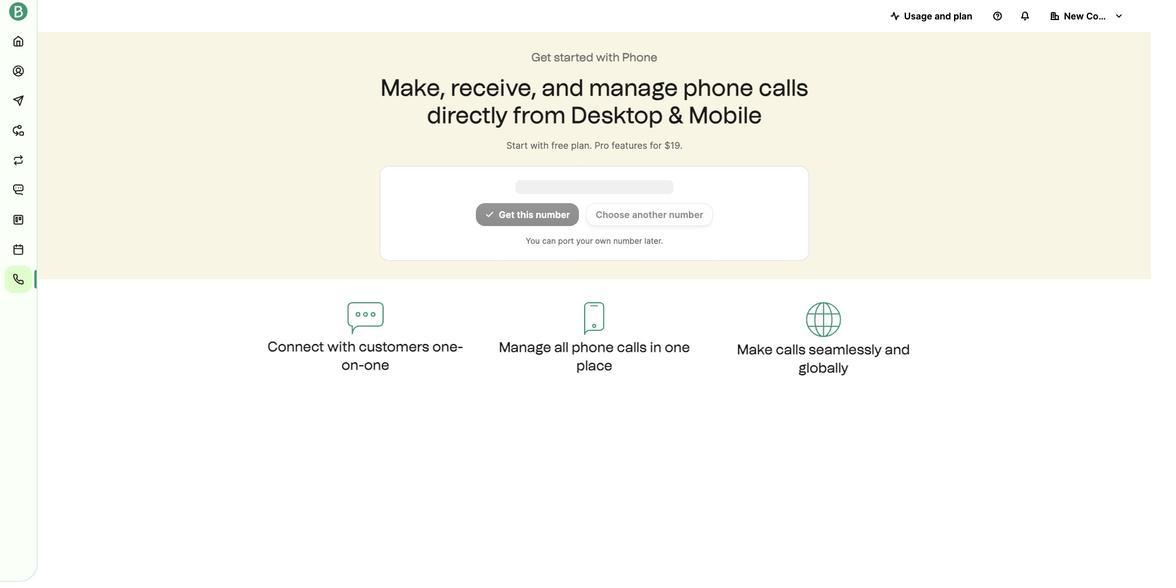 Task type: vqa. For each thing, say whether or not it's contained in the screenshot.
the middle 'with'
yes



Task type: locate. For each thing, give the bounding box(es) containing it.
calls inside manage all phone calls in one place
[[617, 339, 647, 356]]

get left "started"
[[532, 50, 552, 64]]

1 vertical spatial one
[[364, 357, 389, 374]]

1 horizontal spatial and
[[885, 341, 910, 358]]

number up can
[[536, 209, 570, 221]]

with inside connect with customers one- on-one
[[327, 339, 356, 355]]

$19.
[[665, 140, 683, 151]]

2 horizontal spatial with
[[596, 50, 620, 64]]

plan
[[954, 10, 973, 22]]

one inside manage all phone calls in one place
[[665, 339, 690, 356]]

start with free plan. pro features for $19.
[[507, 140, 683, 151]]

one inside connect with customers one- on-one
[[364, 357, 389, 374]]

1 horizontal spatial phone
[[684, 74, 754, 101]]

make, receive, and manage phone calls directly from desktop & mobile
[[381, 74, 809, 129]]

place
[[577, 358, 613, 374]]

2 horizontal spatial and
[[935, 10, 952, 22]]

with left free at left top
[[531, 140, 549, 151]]

mobile
[[689, 101, 762, 129]]

1 vertical spatial with
[[531, 140, 549, 151]]

and
[[935, 10, 952, 22], [542, 74, 584, 101], [885, 341, 910, 358]]

0 vertical spatial and
[[935, 10, 952, 22]]

number right another
[[669, 209, 704, 221]]

calls
[[759, 74, 809, 101], [617, 339, 647, 356], [776, 341, 806, 358]]

manage
[[589, 74, 678, 101]]

number
[[536, 209, 570, 221], [669, 209, 704, 221], [614, 236, 643, 246]]

one for on-
[[364, 357, 389, 374]]

0 horizontal spatial one
[[364, 357, 389, 374]]

phone
[[684, 74, 754, 101], [572, 339, 614, 356]]

with left phone
[[596, 50, 620, 64]]

customers
[[359, 339, 429, 355]]

get
[[532, 50, 552, 64], [499, 209, 515, 221]]

0 vertical spatial one
[[665, 339, 690, 356]]

phone inside manage all phone calls in one place
[[572, 339, 614, 356]]

choose another number
[[596, 209, 704, 221]]

connect
[[268, 339, 324, 355]]

0 vertical spatial get
[[532, 50, 552, 64]]

&
[[669, 101, 684, 129]]

number inside button
[[669, 209, 704, 221]]

number right own
[[614, 236, 643, 246]]

make
[[737, 341, 773, 358]]

with
[[596, 50, 620, 64], [531, 140, 549, 151], [327, 339, 356, 355]]

your
[[576, 236, 593, 246]]

manage all phone calls in one place
[[499, 339, 690, 374]]

one down customers
[[364, 357, 389, 374]]

on-
[[342, 357, 364, 374]]

one
[[665, 339, 690, 356], [364, 357, 389, 374]]

new company button
[[1042, 5, 1133, 28]]

receive,
[[451, 74, 537, 101]]

you
[[526, 236, 540, 246]]

0 horizontal spatial phone
[[572, 339, 614, 356]]

0 horizontal spatial get
[[499, 209, 515, 221]]

choose
[[596, 209, 630, 221]]

get left this
[[499, 209, 515, 221]]

1 vertical spatial get
[[499, 209, 515, 221]]

1 horizontal spatial one
[[665, 339, 690, 356]]

and left plan
[[935, 10, 952, 22]]

2 horizontal spatial number
[[669, 209, 704, 221]]

and right seamlessly on the bottom right of the page
[[885, 341, 910, 358]]

for
[[650, 140, 662, 151]]

0 horizontal spatial and
[[542, 74, 584, 101]]

directly
[[427, 101, 508, 129]]

free
[[552, 140, 569, 151]]

port
[[558, 236, 574, 246]]

one right in
[[665, 339, 690, 356]]

and inside make calls seamlessly and globally
[[885, 341, 910, 358]]

number for get this number
[[536, 209, 570, 221]]

usage and plan
[[905, 10, 973, 22]]

and down "started"
[[542, 74, 584, 101]]

started
[[554, 50, 594, 64]]

choose another number button
[[586, 203, 713, 226]]

number for choose another number
[[669, 209, 704, 221]]

1 vertical spatial phone
[[572, 339, 614, 356]]

with up on-
[[327, 339, 356, 355]]

1 horizontal spatial number
[[614, 236, 643, 246]]

2 vertical spatial with
[[327, 339, 356, 355]]

0 horizontal spatial with
[[327, 339, 356, 355]]

and inside the make, receive, and manage phone calls directly from desktop & mobile
[[542, 74, 584, 101]]

seamlessly
[[809, 341, 882, 358]]

1 horizontal spatial get
[[532, 50, 552, 64]]

1 horizontal spatial with
[[531, 140, 549, 151]]

one-
[[433, 339, 463, 355]]

1 vertical spatial and
[[542, 74, 584, 101]]

number inside "button"
[[536, 209, 570, 221]]

calls inside make calls seamlessly and globally
[[776, 341, 806, 358]]

get inside "button"
[[499, 209, 515, 221]]

0 vertical spatial phone
[[684, 74, 754, 101]]

desktop
[[571, 101, 663, 129]]

2 vertical spatial and
[[885, 341, 910, 358]]

own
[[595, 236, 611, 246]]

and inside button
[[935, 10, 952, 22]]

connect with customers one- on-one
[[268, 339, 463, 374]]

from
[[513, 101, 566, 129]]

features
[[612, 140, 648, 151]]

0 horizontal spatial number
[[536, 209, 570, 221]]



Task type: describe. For each thing, give the bounding box(es) containing it.
make,
[[381, 74, 446, 101]]

usage
[[905, 10, 933, 22]]

in
[[650, 339, 662, 356]]

pro
[[595, 140, 609, 151]]

manage
[[499, 339, 551, 356]]

get for get this number
[[499, 209, 515, 221]]

new company
[[1065, 10, 1129, 22]]

can
[[542, 236, 556, 246]]

phone inside the make, receive, and manage phone calls directly from desktop & mobile
[[684, 74, 754, 101]]

get for get started with phone
[[532, 50, 552, 64]]

get this number
[[499, 209, 570, 221]]

calls inside the make, receive, and manage phone calls directly from desktop & mobile
[[759, 74, 809, 101]]

globally
[[799, 360, 849, 376]]

company
[[1087, 10, 1129, 22]]

phone
[[623, 50, 658, 64]]

this
[[517, 209, 534, 221]]

new
[[1065, 10, 1084, 22]]

start
[[507, 140, 528, 151]]

get this number button
[[476, 203, 579, 226]]

get started with phone
[[532, 50, 658, 64]]

one for in
[[665, 339, 690, 356]]

make calls seamlessly and globally
[[737, 341, 910, 376]]

plan.
[[571, 140, 592, 151]]

usage and plan button
[[882, 5, 982, 28]]

0 vertical spatial with
[[596, 50, 620, 64]]

with for one-
[[327, 339, 356, 355]]

with for plan.
[[531, 140, 549, 151]]

all
[[555, 339, 569, 356]]

you can port your own number later.
[[526, 236, 663, 246]]

another
[[632, 209, 667, 221]]

later.
[[645, 236, 663, 246]]



